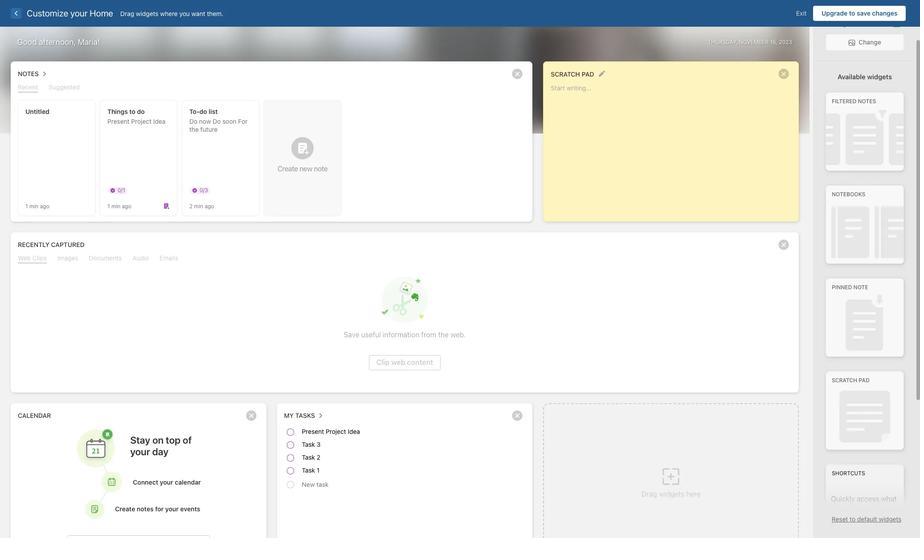 Task type: vqa. For each thing, say whether or not it's contained in the screenshot.
"Sync"
no



Task type: locate. For each thing, give the bounding box(es) containing it.
you
[[179, 10, 190, 17]]

1 horizontal spatial scratch
[[832, 378, 858, 384]]

edit widget title image
[[598, 70, 605, 77]]

notes
[[858, 98, 876, 105]]

1 horizontal spatial drag
[[642, 491, 657, 499]]

widgets
[[136, 10, 158, 17], [868, 73, 892, 81], [659, 491, 685, 499], [879, 516, 902, 524]]

change
[[859, 38, 882, 46]]

widgets up notes at the top right
[[868, 73, 892, 81]]

0 vertical spatial drag
[[120, 10, 134, 17]]

you.
[[876, 506, 889, 514]]

to for default
[[850, 516, 856, 524]]

0 horizontal spatial pad
[[582, 70, 594, 78]]

quickly
[[831, 496, 855, 504]]

1 vertical spatial scratch pad
[[832, 378, 870, 384]]

widgets for available widgets
[[868, 73, 892, 81]]

to up 'default'
[[867, 506, 874, 514]]

1 vertical spatial pad
[[859, 378, 870, 384]]

remove image
[[509, 65, 527, 83], [775, 65, 793, 83], [242, 407, 260, 425], [509, 407, 527, 425]]

pad
[[582, 70, 594, 78], [859, 378, 870, 384]]

november
[[739, 39, 769, 45]]

2023
[[779, 39, 792, 45]]

to
[[849, 9, 855, 17], [867, 506, 874, 514], [850, 516, 856, 524]]

drag
[[120, 10, 134, 17], [642, 491, 657, 499]]

drag widgets where you want them.
[[120, 10, 223, 17]]

want
[[192, 10, 205, 17]]

1 horizontal spatial scratch pad
[[832, 378, 870, 384]]

remove image
[[775, 236, 793, 254]]

1 vertical spatial drag
[[642, 491, 657, 499]]

to down the matters
[[850, 516, 856, 524]]

quickly access what matters to you.
[[831, 496, 899, 514]]

0 horizontal spatial drag
[[120, 10, 134, 17]]

0 vertical spatial to
[[849, 9, 855, 17]]

customize your home
[[27, 8, 113, 18]]

1 vertical spatial to
[[867, 506, 874, 514]]

widgets for drag widgets where you want them.
[[136, 10, 158, 17]]

0 vertical spatial pad
[[582, 70, 594, 78]]

scratch inside button
[[551, 70, 580, 78]]

customize
[[27, 8, 68, 18]]

to inside button
[[849, 9, 855, 17]]

scratch pad
[[551, 70, 594, 78], [832, 378, 870, 384]]

note
[[854, 284, 869, 291]]

to inside quickly access what matters to you.
[[867, 506, 874, 514]]

1 horizontal spatial pad
[[859, 378, 870, 384]]

1 vertical spatial scratch
[[832, 378, 858, 384]]

widgets left here
[[659, 491, 685, 499]]

0 horizontal spatial scratch
[[551, 70, 580, 78]]

save
[[857, 9, 871, 17]]

widgets left "where"
[[136, 10, 158, 17]]

0 vertical spatial scratch
[[551, 70, 580, 78]]

0 horizontal spatial scratch pad
[[551, 70, 594, 78]]

default
[[857, 516, 878, 524]]

2 vertical spatial to
[[850, 516, 856, 524]]

drag left here
[[642, 491, 657, 499]]

matters
[[841, 506, 866, 514]]

where
[[160, 10, 178, 17]]

to left save
[[849, 9, 855, 17]]

filtered
[[832, 98, 857, 105]]

pinned note
[[832, 284, 869, 291]]

scratch
[[551, 70, 580, 78], [832, 378, 858, 384]]

home
[[90, 8, 113, 18]]

reset to default widgets button
[[832, 516, 902, 524]]

shortcuts
[[832, 471, 865, 477]]

drag right home
[[120, 10, 134, 17]]

background
[[828, 19, 865, 27]]

drag for drag widgets where you want them.
[[120, 10, 134, 17]]



Task type: describe. For each thing, give the bounding box(es) containing it.
available widgets
[[838, 73, 892, 81]]

thursday, november 16, 2023
[[708, 39, 792, 45]]

filtered notes
[[832, 98, 876, 105]]

maria!
[[78, 37, 100, 47]]

drag widgets here
[[642, 491, 701, 499]]

afternoon,
[[39, 37, 76, 47]]

upgrade to save changes button
[[814, 6, 906, 21]]

them.
[[207, 10, 223, 17]]

your
[[70, 8, 88, 18]]

reset
[[832, 516, 848, 524]]

here
[[686, 491, 701, 499]]

scratch pad button
[[551, 68, 594, 80]]

available
[[838, 73, 866, 81]]

16,
[[770, 39, 778, 45]]

access
[[857, 496, 880, 504]]

upgrade
[[822, 9, 848, 17]]

exit button
[[790, 6, 814, 21]]

widgets down you.
[[879, 516, 902, 524]]

reset to default widgets
[[832, 516, 902, 524]]

notebooks
[[832, 191, 866, 198]]

to for save
[[849, 9, 855, 17]]

what
[[881, 496, 897, 504]]

change button
[[826, 34, 904, 50]]

pinned
[[832, 284, 852, 291]]

good afternoon, maria!
[[17, 37, 100, 47]]

thursday,
[[708, 39, 738, 45]]

upgrade to save changes
[[822, 9, 898, 17]]

widgets for drag widgets here
[[659, 491, 685, 499]]

drag for drag widgets here
[[642, 491, 657, 499]]

0 vertical spatial scratch pad
[[551, 70, 594, 78]]

exit
[[796, 9, 807, 17]]

changes
[[872, 9, 898, 17]]

pad inside button
[[582, 70, 594, 78]]

good
[[17, 37, 37, 47]]



